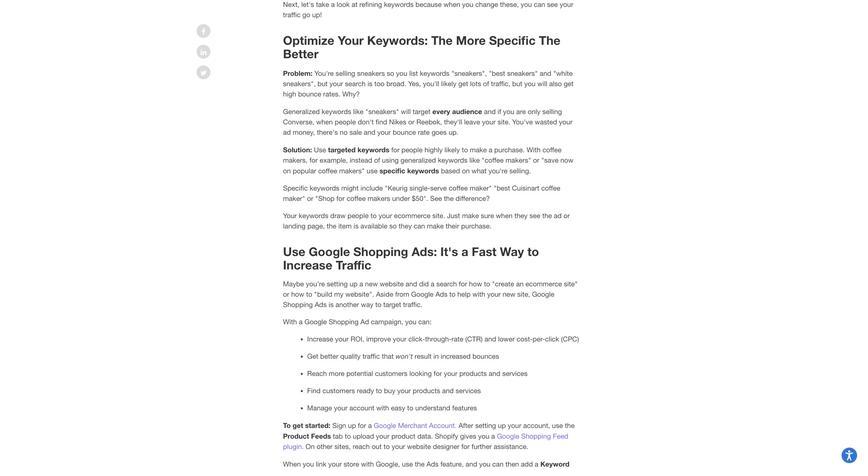 Task type: locate. For each thing, give the bounding box(es) containing it.
can right these,
[[534, 0, 545, 8]]

"best left cuisinart
[[494, 184, 510, 192]]

you'll
[[423, 80, 439, 88]]

1 vertical spatial purchase.
[[461, 222, 492, 230]]

so up broad.
[[387, 69, 394, 77]]

you're selling sneakers so you list keywords "sneakers", "best sneakers" and "white sneakers", but your search is too broad. yes, you'll likely get lots of traffic, but you will also get high bounce rates. why?
[[283, 69, 574, 98]]

likely right 'you'll'
[[441, 80, 457, 88]]

see inside next, let's take a look at refining keywords because when you change these, you can see your traffic go up!
[[547, 0, 558, 8]]

0 horizontal spatial how
[[291, 291, 304, 299]]

maker" up "landing"
[[283, 195, 305, 202]]

is down "build
[[329, 301, 334, 309]]

for people highly likely to make a purchase. with coffee makers, for example, instead of using generalized keywords like "coffee makers" or "save now on popular coffee makers" use
[[283, 146, 574, 175]]

0 horizontal spatial bounce
[[298, 90, 321, 98]]

0 horizontal spatial traffic
[[283, 11, 301, 19]]

site. down if
[[498, 118, 511, 126]]

to right easy at the left of the page
[[407, 405, 414, 413]]

you left can:
[[405, 318, 417, 326]]

0 vertical spatial "best
[[489, 69, 505, 77]]

to left "buy"
[[376, 387, 382, 395]]

rate left (ctr)
[[452, 336, 464, 344]]

1 horizontal spatial they
[[515, 212, 528, 220]]

google down "build
[[305, 318, 327, 326]]

1 horizontal spatial services
[[503, 370, 528, 378]]

1 vertical spatial maker"
[[283, 195, 305, 202]]

1 vertical spatial use
[[283, 245, 306, 259]]

0 vertical spatial products
[[460, 370, 487, 378]]

sites,
[[335, 443, 351, 451]]

nikes
[[389, 118, 407, 126]]

after
[[459, 422, 474, 430]]

1 vertical spatial people
[[402, 146, 423, 154]]

makers" up selling.
[[506, 156, 531, 164]]

purchase. down sure
[[461, 222, 492, 230]]

2 horizontal spatial with
[[473, 291, 486, 299]]

go
[[302, 11, 310, 19]]

shopping
[[354, 245, 408, 259], [283, 301, 313, 309], [329, 318, 359, 326], [521, 433, 551, 441]]

traffic left that
[[363, 353, 380, 361]]

1 the from the left
[[431, 33, 453, 48]]

0 vertical spatial how
[[469, 280, 482, 288]]

1 horizontal spatial site.
[[498, 118, 511, 126]]

site. inside the your keywords draw people to your ecommerce site. just make sure when they see the ad or landing page, the item is available so they can make their purchase.
[[433, 212, 445, 220]]

find
[[376, 118, 387, 126]]

0 horizontal spatial makers"
[[339, 167, 365, 175]]

and left if
[[484, 108, 496, 115]]

feeds
[[311, 433, 331, 441]]

like up what
[[470, 156, 480, 164]]

way
[[361, 301, 374, 309]]

1 horizontal spatial makers"
[[506, 156, 531, 164]]

selling right you're
[[336, 69, 355, 77]]

yes,
[[408, 80, 421, 88]]

specific down popular
[[283, 184, 308, 192]]

from
[[395, 291, 409, 299]]

1 horizontal spatial you're
[[489, 167, 508, 175]]

use down "landing"
[[283, 245, 306, 259]]

use up example,
[[314, 146, 326, 154]]

sneakers"
[[507, 69, 538, 77]]

"best inside you're selling sneakers so you list keywords "sneakers", "best sneakers" and "white sneakers", but your search is too broad. yes, you'll likely get lots of traffic, but you will also get high bounce rates. why?
[[489, 69, 505, 77]]

0 vertical spatial your
[[338, 33, 364, 48]]

specific inside "optimize your keywords: the more specific the better"
[[489, 33, 536, 48]]

"best up traffic,
[[489, 69, 505, 77]]

is inside you're selling sneakers so you list keywords "sneakers", "best sneakers" and "white sneakers", but your search is too broad. yes, you'll likely get lots of traffic, but you will also get high bounce rates. why?
[[368, 80, 373, 88]]

0 vertical spatial purchase.
[[495, 146, 525, 154]]

setting inside to get started: sign up for a google merchant account. after setting up your account, use the product feeds tab to upload your product data. shopify gives you a
[[475, 422, 496, 430]]

specific up sneakers"
[[489, 33, 536, 48]]

account
[[350, 405, 375, 413]]

"create
[[492, 280, 514, 288]]

available
[[361, 222, 388, 230]]

0 vertical spatial target
[[413, 108, 431, 115]]

you're inside maybe you're setting up a new website and did a search for how to "create an ecommerce site" or how to "build my website". aside from google ads to help with your new site, google shopping ads is another way to target traffic.
[[306, 280, 325, 288]]

shopping down maybe
[[283, 301, 313, 309]]

features
[[452, 405, 477, 413]]

1 horizontal spatial see
[[547, 0, 558, 8]]

use inside to get started: sign up for a google merchant account. after setting up your account, use the product feeds tab to upload your product data. shopify gives you a
[[552, 422, 563, 430]]

you right if
[[503, 108, 515, 115]]

1 vertical spatial bounce
[[393, 128, 416, 136]]

merchant
[[398, 422, 427, 430]]

your inside you're selling sneakers so you list keywords "sneakers", "best sneakers" and "white sneakers", but your search is too broad. yes, you'll likely get lots of traffic, but you will also get high bounce rates. why?
[[330, 80, 343, 88]]

1 horizontal spatial setting
[[475, 422, 496, 430]]

will left also at the right top
[[538, 80, 548, 88]]

so inside you're selling sneakers so you list keywords "sneakers", "best sneakers" and "white sneakers", but your search is too broad. yes, you'll likely get lots of traffic, but you will also get high bounce rates. why?
[[387, 69, 394, 77]]

1 vertical spatial is
[[354, 222, 359, 230]]

rate inside and if you are only selling converse, when people don't find nikes or reebok, they'll leave your site. you've wasted your ad money, there's no sale and your bounce rate goes up.
[[418, 128, 430, 136]]

how down maybe
[[291, 291, 304, 299]]

you're inside specific keywords based on what you're selling.
[[489, 167, 508, 175]]

increase
[[283, 258, 333, 273], [307, 336, 333, 344]]

2 vertical spatial with
[[361, 461, 374, 469]]

your inside the your keywords draw people to your ecommerce site. just make sure when they see the ad or landing page, the item is available so they can make their purchase.
[[379, 212, 392, 220]]

selling up wasted
[[543, 108, 562, 115]]

list
[[409, 69, 418, 77]]

use right google, on the left of page
[[402, 461, 413, 469]]

or inside the your keywords draw people to your ecommerce site. just make sure when they see the ad or landing page, the item is available so they can make their purchase.
[[564, 212, 570, 220]]

maybe you're setting up a new website and did a search for how to "create an ecommerce site" or how to "build my website". aside from google ads to help with your new site, google shopping ads is another way to target traffic.
[[283, 280, 578, 309]]

site. left just
[[433, 212, 445, 220]]

0 vertical spatial bounce
[[298, 90, 321, 98]]

with left easy at the left of the page
[[376, 405, 389, 413]]

you're down "coffee
[[489, 167, 508, 175]]

your inside next, let's take a look at refining keywords because when you change these, you can see your traffic go up!
[[560, 0, 574, 8]]

google down page,
[[309, 245, 350, 259]]

when
[[283, 461, 301, 469]]

coffee up "save
[[543, 146, 562, 154]]

your inside "optimize your keywords: the more specific the better"
[[338, 33, 364, 48]]

upload
[[353, 433, 374, 441]]

coffee
[[543, 146, 562, 154], [318, 167, 337, 175], [449, 184, 468, 192], [542, 184, 561, 192], [347, 195, 366, 202]]

like inside generalized keywords like "sneakers" will target every audience
[[353, 108, 364, 115]]

1 vertical spatial traffic
[[363, 353, 380, 361]]

specific inside specific keywords might include "keurig single-serve coffee maker" "best cuisinart coffee maker" or "shop for coffee makers under $50". see the difference?
[[283, 184, 308, 192]]

1 horizontal spatial purchase.
[[495, 146, 525, 154]]

0 horizontal spatial but
[[318, 80, 328, 88]]

target inside maybe you're setting up a new website and did a search for how to "create an ecommerce site" or how to "build my website". aside from google ads to help with your new site, google shopping ads is another way to target traffic.
[[384, 301, 401, 309]]

1 horizontal spatial new
[[503, 291, 516, 299]]

or inside and if you are only selling converse, when people don't find nikes or reebok, they'll leave your site. you've wasted your ad money, there's no sale and your bounce rate goes up.
[[408, 118, 415, 126]]

people inside the for people highly likely to make a purchase. with coffee makers, for example, instead of using generalized keywords like "coffee makers" or "save now on popular coffee makers" use
[[402, 146, 423, 154]]

1 vertical spatial site.
[[433, 212, 445, 220]]

using
[[382, 156, 399, 164]]

1 horizontal spatial like
[[470, 156, 480, 164]]

0 horizontal spatial of
[[374, 156, 380, 164]]

keywords inside next, let's take a look at refining keywords because when you change these, you can see your traffic go up!
[[384, 0, 414, 8]]

keywords inside you're selling sneakers so you list keywords "sneakers", "best sneakers" and "white sneakers", but your search is too broad. yes, you'll likely get lots of traffic, but you will also get high bounce rates. why?
[[420, 69, 450, 77]]

on inside specific keywords based on what you're selling.
[[462, 167, 470, 175]]

products
[[460, 370, 487, 378], [413, 387, 440, 395]]

traffic
[[336, 258, 372, 273]]

for inside specific keywords might include "keurig single-serve coffee maker" "best cuisinart coffee maker" or "shop for coffee makers under $50". see the difference?
[[337, 195, 345, 202]]

1 vertical spatial search
[[437, 280, 457, 288]]

services
[[503, 370, 528, 378], [456, 387, 481, 395]]

1 horizontal spatial traffic
[[363, 353, 380, 361]]

"save
[[542, 156, 559, 164]]

keywords inside generalized keywords like "sneakers" will target every audience
[[322, 108, 351, 115]]

0 horizontal spatial get
[[293, 422, 303, 430]]

make right just
[[462, 212, 479, 220]]

likely
[[441, 80, 457, 88], [445, 146, 460, 154]]

target
[[413, 108, 431, 115], [384, 301, 401, 309]]

to left the "create
[[484, 280, 490, 288]]

when inside and if you are only selling converse, when people don't find nikes or reebok, they'll leave your site. you've wasted your ad money, there's no sale and your bounce rate goes up.
[[316, 118, 333, 126]]

people up item
[[348, 212, 369, 220]]

rates.
[[323, 90, 341, 98]]

when inside the your keywords draw people to your ecommerce site. just make sure when they see the ad or landing page, the item is available so they can make their purchase.
[[496, 212, 513, 220]]

potential
[[347, 370, 373, 378]]

use inside solution: use targeted keywords
[[314, 146, 326, 154]]

traffic
[[283, 11, 301, 19], [363, 353, 380, 361]]

and left did on the bottom of the page
[[406, 280, 417, 288]]

1 vertical spatial services
[[456, 387, 481, 395]]

refining
[[360, 0, 382, 8]]

1 but from the left
[[318, 80, 328, 88]]

2 vertical spatial when
[[496, 212, 513, 220]]

of right lots
[[483, 80, 489, 88]]

0 vertical spatial maker"
[[470, 184, 492, 192]]

don't
[[358, 118, 374, 126]]

and inside you're selling sneakers so you list keywords "sneakers", "best sneakers" and "white sneakers", but your search is too broad. yes, you'll likely get lots of traffic, but you will also get high bounce rates. why?
[[540, 69, 552, 77]]

0 vertical spatial can
[[534, 0, 545, 8]]

rate
[[418, 128, 430, 136], [452, 336, 464, 344]]

0 vertical spatial of
[[483, 80, 489, 88]]

1 horizontal spatial is
[[354, 222, 359, 230]]

0 horizontal spatial new
[[365, 280, 378, 288]]

"keurig
[[385, 184, 408, 192]]

you up further
[[478, 433, 490, 441]]

ads left help
[[436, 291, 448, 299]]

maybe
[[283, 280, 304, 288]]

0 horizontal spatial website
[[380, 280, 404, 288]]

makers" down the instead
[[339, 167, 365, 175]]

keywords up 'you'll'
[[420, 69, 450, 77]]

see inside the your keywords draw people to your ecommerce site. just make sure when they see the ad or landing page, the item is available so they can make their purchase.
[[530, 212, 541, 220]]

1 horizontal spatial use
[[402, 461, 413, 469]]

problem:
[[283, 69, 313, 77]]

selling
[[336, 69, 355, 77], [543, 108, 562, 115]]

1 horizontal spatial ecommerce
[[526, 280, 562, 288]]

ads down "build
[[315, 301, 327, 309]]

when up there's
[[316, 118, 333, 126]]

feature,
[[441, 461, 464, 469]]

increase inside use google shopping ads: it's a fast way to increase traffic
[[283, 258, 333, 273]]

designer
[[433, 443, 460, 451]]

0 horizontal spatial your
[[283, 212, 297, 220]]

2 vertical spatial is
[[329, 301, 334, 309]]

get down "white
[[564, 80, 574, 88]]

purchase.
[[495, 146, 525, 154], [461, 222, 492, 230]]

keyword
[[283, 460, 570, 471]]

site.
[[498, 118, 511, 126], [433, 212, 445, 220]]

target down aside
[[384, 301, 401, 309]]

you down sneakers"
[[525, 80, 536, 88]]

will inside you're selling sneakers so you list keywords "sneakers", "best sneakers" and "white sneakers", but your search is too broad. yes, you'll likely get lots of traffic, but you will also get high bounce rates. why?
[[538, 80, 548, 88]]

shopping down available at the top left of page
[[354, 245, 408, 259]]

for up upload
[[358, 422, 366, 430]]

find customers ready to buy your products and services
[[307, 387, 481, 395]]

"best
[[489, 69, 505, 77], [494, 184, 510, 192]]

keywords down rates.
[[322, 108, 351, 115]]

won't
[[396, 353, 413, 361]]

purchase. up "coffee
[[495, 146, 525, 154]]

started:
[[305, 422, 331, 430]]

1 vertical spatial you're
[[306, 280, 325, 288]]

twitter image
[[200, 70, 207, 77]]

like up don't
[[353, 108, 364, 115]]

rate down "reebok,"
[[418, 128, 430, 136]]

0 horizontal spatial ecommerce
[[394, 212, 431, 220]]

or
[[408, 118, 415, 126], [533, 156, 540, 164], [307, 195, 313, 202], [564, 212, 570, 220], [283, 291, 289, 299]]

up!
[[312, 11, 322, 19]]

0 vertical spatial use
[[314, 146, 326, 154]]

2 horizontal spatial is
[[368, 80, 373, 88]]

(cpc)
[[561, 336, 579, 344]]

keywords
[[384, 0, 414, 8], [420, 69, 450, 77], [322, 108, 351, 115], [358, 146, 390, 154], [438, 156, 468, 164], [407, 167, 439, 175], [310, 184, 340, 192], [299, 212, 329, 220]]

or inside specific keywords might include "keurig single-serve coffee maker" "best cuisinart coffee maker" or "shop for coffee makers under $50". see the difference?
[[307, 195, 313, 202]]

people inside and if you are only selling converse, when people don't find nikes or reebok, they'll leave your site. you've wasted your ad money, there's no sale and your bounce rate goes up.
[[335, 118, 356, 126]]

solution:
[[283, 146, 312, 154]]

and right the feature,
[[466, 461, 477, 469]]

coffee right cuisinart
[[542, 184, 561, 192]]

0 horizontal spatial you're
[[306, 280, 325, 288]]

up up assistance.
[[498, 422, 506, 430]]

2 horizontal spatial when
[[496, 212, 513, 220]]

1 horizontal spatial of
[[483, 80, 489, 88]]

search
[[345, 80, 366, 88], [437, 280, 457, 288]]

bounce down 'sneakers",'
[[298, 90, 321, 98]]

0 vertical spatial likely
[[441, 80, 457, 88]]

0 vertical spatial ecommerce
[[394, 212, 431, 220]]

1 vertical spatial of
[[374, 156, 380, 164]]

to right "way"
[[528, 245, 539, 259]]

so right available at the top left of page
[[390, 222, 397, 230]]

1 horizontal spatial will
[[538, 80, 548, 88]]

make up "coffee
[[470, 146, 487, 154]]

1 vertical spatial how
[[291, 291, 304, 299]]

people up the no
[[335, 118, 356, 126]]

landing
[[283, 222, 306, 230]]

0 horizontal spatial products
[[413, 387, 440, 395]]

and if you are only selling converse, when people don't find nikes or reebok, they'll leave your site. you've wasted your ad money, there's no sale and your bounce rate goes up.
[[283, 108, 573, 136]]

highly
[[425, 146, 443, 154]]

more
[[329, 370, 345, 378]]

1 vertical spatial specific
[[283, 184, 308, 192]]

keywords inside the for people highly likely to make a purchase. with coffee makers, for example, instead of using generalized keywords like "coffee makers" or "save now on popular coffee makers" use
[[438, 156, 468, 164]]

can up ads:
[[414, 222, 425, 230]]

keywords inside specific keywords might include "keurig single-serve coffee maker" "best cuisinart coffee maker" or "shop for coffee makers under $50". see the difference?
[[310, 184, 340, 192]]

0 vertical spatial you're
[[489, 167, 508, 175]]

purchase. inside the for people highly likely to make a purchase. with coffee makers, for example, instead of using generalized keywords like "coffee makers" or "save now on popular coffee makers" use
[[495, 146, 525, 154]]

1 horizontal spatial but
[[513, 80, 523, 88]]

search up why?
[[345, 80, 366, 88]]

gives
[[460, 433, 476, 441]]

1 horizontal spatial bounce
[[393, 128, 416, 136]]

1 vertical spatial likely
[[445, 146, 460, 154]]

0 horizontal spatial when
[[316, 118, 333, 126]]

make left their
[[427, 222, 444, 230]]

bounce inside and if you are only selling converse, when people don't find nikes or reebok, they'll leave your site. you've wasted your ad money, there's no sale and your bounce rate goes up.
[[393, 128, 416, 136]]

google merchant account. link
[[374, 422, 457, 430]]

customers up "buy"
[[375, 370, 408, 378]]

but down you're
[[318, 80, 328, 88]]

website inside maybe you're setting up a new website and did a search for how to "create an ecommerce site" or how to "build my website". aside from google ads to help with your new site, google shopping ads is another way to target traffic.
[[380, 280, 404, 288]]

0 horizontal spatial the
[[431, 33, 453, 48]]

but
[[318, 80, 328, 88], [513, 80, 523, 88]]

1 horizontal spatial when
[[444, 0, 460, 8]]

"shop
[[315, 195, 335, 202]]

leave
[[464, 118, 480, 126]]

0 vertical spatial people
[[335, 118, 356, 126]]

1 vertical spatial ad
[[554, 212, 562, 220]]

1 horizontal spatial rate
[[452, 336, 464, 344]]

a inside next, let's take a look at refining keywords because when you change these, you can see your traffic go up!
[[331, 0, 335, 8]]

selling inside you're selling sneakers so you list keywords "sneakers", "best sneakers" and "white sneakers", but your search is too broad. yes, you'll likely get lots of traffic, but you will also get high bounce rates. why?
[[336, 69, 355, 77]]

1 on from the left
[[283, 167, 291, 175]]

of left the using at the top left of page
[[374, 156, 380, 164]]

new down the "create
[[503, 291, 516, 299]]

and down don't
[[364, 128, 376, 136]]

people up generalized
[[402, 146, 423, 154]]

search inside you're selling sneakers so you list keywords "sneakers", "best sneakers" and "white sneakers", but your search is too broad. yes, you'll likely get lots of traffic, but you will also get high bounce rates. why?
[[345, 80, 366, 88]]

0 vertical spatial will
[[538, 80, 548, 88]]

and inside maybe you're setting up a new website and did a search for how to "create an ecommerce site" or how to "build my website". aside from google ads to help with your new site, google shopping ads is another way to target traffic.
[[406, 280, 417, 288]]

ads left the feature,
[[427, 461, 439, 469]]

1 horizontal spatial on
[[462, 167, 470, 175]]

1 horizontal spatial use
[[314, 146, 326, 154]]

google right site,
[[532, 291, 555, 299]]

bounce inside you're selling sneakers so you list keywords "sneakers", "best sneakers" and "white sneakers", but your search is too broad. yes, you'll likely get lots of traffic, but you will also get high bounce rates. why?
[[298, 90, 321, 98]]

or inside maybe you're setting up a new website and did a search for how to "create an ecommerce site" or how to "build my website". aside from google ads to help with your new site, google shopping ads is another way to target traffic.
[[283, 291, 289, 299]]

0 horizontal spatial they
[[399, 222, 412, 230]]

0 vertical spatial website
[[380, 280, 404, 288]]

0 horizontal spatial purchase.
[[461, 222, 492, 230]]

1 vertical spatial will
[[401, 108, 411, 115]]

your
[[338, 33, 364, 48], [283, 212, 297, 220]]

wasted
[[535, 118, 557, 126]]

for right looking
[[434, 370, 442, 378]]

difference?
[[456, 195, 490, 202]]

2 horizontal spatial can
[[534, 0, 545, 8]]

you left change
[[462, 0, 474, 8]]

of
[[483, 80, 489, 88], [374, 156, 380, 164]]

target up "reebok,"
[[413, 108, 431, 115]]

1 vertical spatial ecommerce
[[526, 280, 562, 288]]

your inside maybe you're setting up a new website and did a search for how to "create an ecommerce site" or how to "build my website". aside from google ads to help with your new site, google shopping ads is another way to target traffic.
[[487, 291, 501, 299]]

you inside to get started: sign up for a google merchant account. after setting up your account, use the product feeds tab to upload your product data. shopify gives you a
[[478, 433, 490, 441]]

next,
[[283, 0, 300, 8]]

0 vertical spatial use
[[367, 167, 378, 175]]

keywords right refining
[[384, 0, 414, 8]]

specific
[[380, 167, 406, 175]]

they'll
[[444, 118, 462, 126]]

search inside maybe you're setting up a new website and did a search for how to "create an ecommerce site" or how to "build my website". aside from google ads to help with your new site, google shopping ads is another way to target traffic.
[[437, 280, 457, 288]]

coffee down might
[[347, 195, 366, 202]]

use down the instead
[[367, 167, 378, 175]]

2 on from the left
[[462, 167, 470, 175]]

can left then
[[493, 461, 504, 469]]

products down bounces
[[460, 370, 487, 378]]

0 vertical spatial with
[[527, 146, 541, 154]]

increase your roi, improve your click-through-rate (ctr) and lower cost-per-click (cpc)
[[307, 336, 579, 344]]

2 the from the left
[[539, 33, 561, 48]]

on down the makers, at the left top of the page
[[283, 167, 291, 175]]

people inside the your keywords draw people to your ecommerce site. just make sure when they see the ad or landing page, the item is available so they can make their purchase.
[[348, 212, 369, 220]]

0 vertical spatial search
[[345, 80, 366, 88]]

store
[[344, 461, 359, 469]]

generalized keywords like "sneakers" will target every audience
[[283, 107, 482, 115]]

facebook image
[[202, 28, 206, 35]]

google inside use google shopping ads: it's a fast way to increase traffic
[[309, 245, 350, 259]]

their
[[446, 222, 459, 230]]

ecommerce inside the your keywords draw people to your ecommerce site. just make sure when they see the ad or landing page, the item is available so they can make their purchase.
[[394, 212, 431, 220]]

customers down more
[[323, 387, 355, 395]]

solution: use targeted keywords
[[283, 146, 390, 154]]

is left too
[[368, 80, 373, 88]]

for inside maybe you're setting up a new website and did a search for how to "create an ecommerce site" or how to "build my website". aside from google ads to help with your new site, google shopping ads is another way to target traffic.
[[459, 280, 467, 288]]

2 vertical spatial people
[[348, 212, 369, 220]]

with right store in the left bottom of the page
[[361, 461, 374, 469]]

0 vertical spatial they
[[515, 212, 528, 220]]

1 horizontal spatial website
[[407, 443, 431, 451]]

up right the sign at the left bottom of page
[[348, 422, 356, 430]]

1 horizontal spatial target
[[413, 108, 431, 115]]

0 horizontal spatial will
[[401, 108, 411, 115]]

new up website".
[[365, 280, 378, 288]]

1 vertical spatial when
[[316, 118, 333, 126]]

a
[[331, 0, 335, 8], [489, 146, 493, 154], [462, 245, 469, 259], [360, 280, 363, 288], [431, 280, 435, 288], [299, 318, 303, 326], [368, 422, 372, 430], [492, 433, 495, 441], [535, 461, 539, 469]]

get up the product
[[293, 422, 303, 430]]

can inside next, let's take a look at refining keywords because when you change these, you can see your traffic go up!
[[534, 0, 545, 8]]

1 horizontal spatial can
[[493, 461, 504, 469]]

up up website".
[[350, 280, 358, 288]]



Task type: vqa. For each thing, say whether or not it's contained in the screenshot.
left bounce
yes



Task type: describe. For each thing, give the bounding box(es) containing it.
use google shopping ads: it's a fast way to increase traffic
[[283, 245, 539, 273]]

1 vertical spatial increase
[[307, 336, 333, 344]]

setting inside maybe you're setting up a new website and did a search for how to "create an ecommerce site" or how to "build my website". aside from google ads to help with your new site, google shopping ads is another way to target traffic.
[[327, 280, 348, 288]]

likely inside you're selling sneakers so you list keywords "sneakers", "best sneakers" and "white sneakers", but your search is too broad. yes, you'll likely get lots of traffic, but you will also get high bounce rates. why?
[[441, 80, 457, 88]]

for up popular
[[310, 156, 318, 164]]

open accessibe: accessibility options, statement and help image
[[846, 451, 854, 461]]

the inside to get started: sign up for a google merchant account. after setting up your account, use the product feeds tab to upload your product data. shopify gives you a
[[565, 422, 575, 430]]

0 vertical spatial ads
[[436, 291, 448, 299]]

0 vertical spatial makers"
[[506, 156, 531, 164]]

to left help
[[450, 291, 456, 299]]

optimize
[[283, 33, 335, 48]]

campaign,
[[371, 318, 403, 326]]

makers
[[368, 195, 390, 202]]

0 vertical spatial new
[[365, 280, 378, 288]]

"sneakers",
[[452, 69, 487, 77]]

why?
[[342, 90, 360, 98]]

for inside to get started: sign up for a google merchant account. after setting up your account, use the product feeds tab to upload your product data. shopify gives you a
[[358, 422, 366, 430]]

"best inside specific keywords might include "keurig single-serve coffee maker" "best cuisinart coffee maker" or "shop for coffee makers under $50". see the difference?
[[494, 184, 510, 192]]

and down bounces
[[489, 370, 501, 378]]

you inside and if you are only selling converse, when people don't find nikes or reebok, they'll leave your site. you've wasted your ad money, there's no sale and your bounce rate goes up.
[[503, 108, 515, 115]]

you left link
[[303, 461, 314, 469]]

1 vertical spatial rate
[[452, 336, 464, 344]]

website".
[[346, 291, 374, 299]]

makers,
[[283, 156, 308, 164]]

include
[[361, 184, 383, 192]]

also
[[549, 80, 562, 88]]

under
[[392, 195, 410, 202]]

get inside to get started: sign up for a google merchant account. after setting up your account, use the product feeds tab to upload your product data. shopify gives you a
[[293, 422, 303, 430]]

because
[[416, 0, 442, 8]]

the inside specific keywords might include "keurig single-serve coffee maker" "best cuisinart coffee maker" or "shop for coffee makers under $50". see the difference?
[[444, 195, 454, 202]]

coffee down example,
[[318, 167, 337, 175]]

to
[[283, 422, 291, 430]]

is inside maybe you're setting up a new website and did a search for how to "create an ecommerce site" or how to "build my website". aside from google ads to help with your new site, google shopping ads is another way to target traffic.
[[329, 301, 334, 309]]

get better quality traffic that won't result in increased bounces
[[307, 353, 499, 361]]

and up understand
[[442, 387, 454, 395]]

so inside the your keywords draw people to your ecommerce site. just make sure when they see the ad or landing page, the item is available so they can make their purchase.
[[390, 222, 397, 230]]

selling.
[[510, 167, 531, 175]]

your keywords draw people to your ecommerce site. just make sure when they see the ad or landing page, the item is available so they can make their purchase.
[[283, 212, 570, 230]]

buy
[[384, 387, 396, 395]]

is inside the your keywords draw people to your ecommerce site. just make sure when they see the ad or landing page, the item is available so they can make their purchase.
[[354, 222, 359, 230]]

if
[[498, 108, 501, 115]]

lots
[[470, 80, 481, 88]]

shopping inside use google shopping ads: it's a fast way to increase traffic
[[354, 245, 408, 259]]

traffic inside next, let's take a look at refining keywords because when you change these, you can see your traffic go up!
[[283, 11, 301, 19]]

use inside the for people highly likely to make a purchase. with coffee makers, for example, instead of using generalized keywords like "coffee makers" or "save now on popular coffee makers" use
[[367, 167, 378, 175]]

money,
[[293, 128, 315, 136]]

on other sites, reach out to your website designer for further assistance.
[[304, 443, 529, 451]]

roi,
[[351, 336, 364, 344]]

1 horizontal spatial maker"
[[470, 184, 492, 192]]

site. inside and if you are only selling converse, when people don't find nikes or reebok, they'll leave your site. you've wasted your ad money, there's no sale and your bounce rate goes up.
[[498, 118, 511, 126]]

make inside the for people highly likely to make a purchase. with coffee makers, for example, instead of using generalized keywords like "coffee makers" or "save now on popular coffee makers" use
[[470, 146, 487, 154]]

shopping inside google shopping feed plugin.
[[521, 433, 551, 441]]

data.
[[418, 433, 433, 441]]

keywords down generalized
[[407, 167, 439, 175]]

1 vertical spatial makers"
[[339, 167, 365, 175]]

to inside the for people highly likely to make a purchase. with coffee makers, for example, instead of using generalized keywords like "coffee makers" or "save now on popular coffee makers" use
[[462, 146, 468, 154]]

keywords up the instead
[[358, 146, 390, 154]]

to left "build
[[306, 291, 312, 299]]

understand
[[415, 405, 451, 413]]

purchase. inside the your keywords draw people to your ecommerce site. just make sure when they see the ad or landing page, the item is available so they can make their purchase.
[[461, 222, 492, 230]]

2 but from the left
[[513, 80, 523, 88]]

1 vertical spatial website
[[407, 443, 431, 451]]

ad inside and if you are only selling converse, when people don't find nikes or reebok, they'll leave your site. you've wasted your ad money, there's no sale and your bounce rate goes up.
[[283, 128, 291, 136]]

you right these,
[[521, 0, 532, 8]]

0 vertical spatial customers
[[375, 370, 408, 378]]

google down did on the bottom of the page
[[411, 291, 434, 299]]

aside
[[376, 291, 393, 299]]

shopify
[[435, 433, 458, 441]]

"sneakers"
[[366, 108, 399, 115]]

ad
[[361, 318, 369, 326]]

can:
[[419, 318, 432, 326]]

instead
[[350, 156, 372, 164]]

will inside generalized keywords like "sneakers" will target every audience
[[401, 108, 411, 115]]

single-
[[410, 184, 430, 192]]

reebok,
[[417, 118, 442, 126]]

can inside the your keywords draw people to your ecommerce site. just make sure when they see the ad or landing page, the item is available so they can make their purchase.
[[414, 222, 425, 230]]

look
[[337, 0, 350, 8]]

there's
[[317, 128, 338, 136]]

an
[[516, 280, 524, 288]]

through-
[[425, 336, 452, 344]]

a inside the for people highly likely to make a purchase. with coffee makers, for example, instead of using generalized keywords like "coffee makers" or "save now on popular coffee makers" use
[[489, 146, 493, 154]]

1 vertical spatial customers
[[323, 387, 355, 395]]

to inside the your keywords draw people to your ecommerce site. just make sure when they see the ad or landing page, the item is available so they can make their purchase.
[[371, 212, 377, 220]]

google shopping feed plugin.
[[283, 433, 569, 451]]

to inside to get started: sign up for a google merchant account. after setting up your account, use the product feeds tab to upload your product data. shopify gives you a
[[345, 433, 351, 441]]

reach more potential customers looking for your products and services
[[307, 370, 528, 378]]

page,
[[308, 222, 325, 230]]

sneakers
[[357, 69, 385, 77]]

out
[[372, 443, 382, 451]]

1 horizontal spatial how
[[469, 280, 482, 288]]

you've
[[513, 118, 533, 126]]

for down gives on the right of page
[[462, 443, 470, 451]]

ads:
[[412, 245, 437, 259]]

of inside you're selling sneakers so you list keywords "sneakers", "best sneakers" and "white sneakers", but your search is too broad. yes, you'll likely get lots of traffic, but you will also get high bounce rates. why?
[[483, 80, 489, 88]]

find
[[307, 387, 321, 395]]

shopping inside maybe you're setting up a new website and did a search for how to "create an ecommerce site" or how to "build my website". aside from google ads to help with your new site, google shopping ads is another way to target traffic.
[[283, 301, 313, 309]]

1 horizontal spatial get
[[459, 80, 468, 88]]

to right out
[[384, 443, 390, 451]]

sign
[[333, 422, 346, 430]]

2 vertical spatial ads
[[427, 461, 439, 469]]

to inside use google shopping ads: it's a fast way to increase traffic
[[528, 245, 539, 259]]

2 vertical spatial can
[[493, 461, 504, 469]]

or inside the for people highly likely to make a purchase. with coffee makers, for example, instead of using generalized keywords like "coffee makers" or "save now on popular coffee makers" use
[[533, 156, 540, 164]]

1 vertical spatial make
[[462, 212, 479, 220]]

ad inside the your keywords draw people to your ecommerce site. just make sure when they see the ad or landing page, the item is available so they can make their purchase.
[[554, 212, 562, 220]]

likely inside the for people highly likely to make a purchase. with coffee makers, for example, instead of using generalized keywords like "coffee makers" or "save now on popular coffee makers" use
[[445, 146, 460, 154]]

result
[[415, 353, 432, 361]]

ready
[[357, 387, 374, 395]]

1 vertical spatial with
[[376, 405, 389, 413]]

like inside the for people highly likely to make a purchase. with coffee makers, for example, instead of using generalized keywords like "coffee makers" or "save now on popular coffee makers" use
[[470, 156, 480, 164]]

your inside the your keywords draw people to your ecommerce site. just make sure when they see the ad or landing page, the item is available so they can make their purchase.
[[283, 212, 297, 220]]

cuisinart
[[512, 184, 540, 192]]

when inside next, let's take a look at refining keywords because when you change these, you can see your traffic go up!
[[444, 0, 460, 8]]

take
[[316, 0, 329, 8]]

you down further
[[479, 461, 491, 469]]

0 horizontal spatial with
[[361, 461, 374, 469]]

you up broad.
[[396, 69, 408, 77]]

with inside the for people highly likely to make a purchase. with coffee makers, for example, instead of using generalized keywords like "coffee makers" or "save now on popular coffee makers" use
[[527, 146, 541, 154]]

now
[[561, 156, 574, 164]]

manage your account with easy to understand features
[[307, 405, 477, 413]]

item
[[339, 222, 352, 230]]

with inside maybe you're setting up a new website and did a search for how to "create an ecommerce site" or how to "build my website". aside from google ads to help with your new site, google shopping ads is another way to target traffic.
[[473, 291, 486, 299]]

ecommerce inside maybe you're setting up a new website and did a search for how to "create an ecommerce site" or how to "build my website". aside from google ads to help with your new site, google shopping ads is another way to target traffic.
[[526, 280, 562, 288]]

traffic.
[[403, 301, 423, 309]]

1 vertical spatial products
[[413, 387, 440, 395]]

2 horizontal spatial get
[[564, 80, 574, 88]]

to right way
[[375, 301, 382, 309]]

audience
[[452, 107, 482, 115]]

then
[[506, 461, 519, 469]]

converse,
[[283, 118, 314, 126]]

sale
[[350, 128, 362, 136]]

reach
[[307, 370, 327, 378]]

feed
[[553, 433, 569, 441]]

up inside maybe you're setting up a new website and did a search for how to "create an ecommerce site" or how to "build my website". aside from google ads to help with your new site, google shopping ads is another way to target traffic.
[[350, 280, 358, 288]]

fast
[[472, 245, 497, 259]]

shopping down another
[[329, 318, 359, 326]]

$50".
[[412, 195, 428, 202]]

traffic,
[[491, 80, 511, 88]]

did
[[419, 280, 429, 288]]

other
[[317, 443, 333, 451]]

add
[[521, 461, 533, 469]]

for up the using at the top left of page
[[391, 146, 400, 154]]

specific keywords based on what you're selling.
[[380, 167, 531, 175]]

target inside generalized keywords like "sneakers" will target every audience
[[413, 108, 431, 115]]

when you link your store with google, use the ads feature, and you can then add a
[[283, 461, 541, 469]]

way
[[500, 245, 524, 259]]

my
[[334, 291, 344, 299]]

0 vertical spatial services
[[503, 370, 528, 378]]

better
[[283, 47, 319, 61]]

see
[[430, 195, 442, 202]]

selling inside and if you are only selling converse, when people don't find nikes or reebok, they'll leave your site. you've wasted your ad money, there's no sale and your bounce rate goes up.
[[543, 108, 562, 115]]

1 vertical spatial ads
[[315, 301, 327, 309]]

"white
[[554, 69, 573, 77]]

with a google shopping ad campaign, you can:
[[283, 318, 432, 326]]

coffee down specific keywords based on what you're selling. at top
[[449, 184, 468, 192]]

google shopping feed plugin. link
[[283, 433, 569, 451]]

what
[[472, 167, 487, 175]]

keywords inside the your keywords draw people to your ecommerce site. just make sure when they see the ad or landing page, the item is available so they can make their purchase.
[[299, 212, 329, 220]]

"build
[[314, 291, 332, 299]]

example,
[[320, 156, 348, 164]]

product
[[392, 433, 416, 441]]

manage
[[307, 405, 332, 413]]

google inside google shopping feed plugin.
[[497, 433, 520, 441]]

targeted
[[328, 146, 356, 154]]

a inside use google shopping ads: it's a fast way to increase traffic
[[462, 245, 469, 259]]

every
[[433, 107, 450, 115]]

2 vertical spatial make
[[427, 222, 444, 230]]

let's
[[301, 0, 314, 8]]

2 vertical spatial use
[[402, 461, 413, 469]]

and left lower
[[485, 336, 496, 344]]

click
[[545, 336, 559, 344]]

use inside use google shopping ads: it's a fast way to increase traffic
[[283, 245, 306, 259]]

0 horizontal spatial with
[[283, 318, 297, 326]]

linkedin image
[[201, 49, 207, 56]]

of inside the for people highly likely to make a purchase. with coffee makers, for example, instead of using generalized keywords like "coffee makers" or "save now on popular coffee makers" use
[[374, 156, 380, 164]]

site,
[[518, 291, 530, 299]]

that
[[382, 353, 394, 361]]

on inside the for people highly likely to make a purchase. with coffee makers, for example, instead of using generalized keywords like "coffee makers" or "save now on popular coffee makers" use
[[283, 167, 291, 175]]

google inside to get started: sign up for a google merchant account. after setting up your account, use the product feeds tab to upload your product data. shopify gives you a
[[374, 422, 396, 430]]



